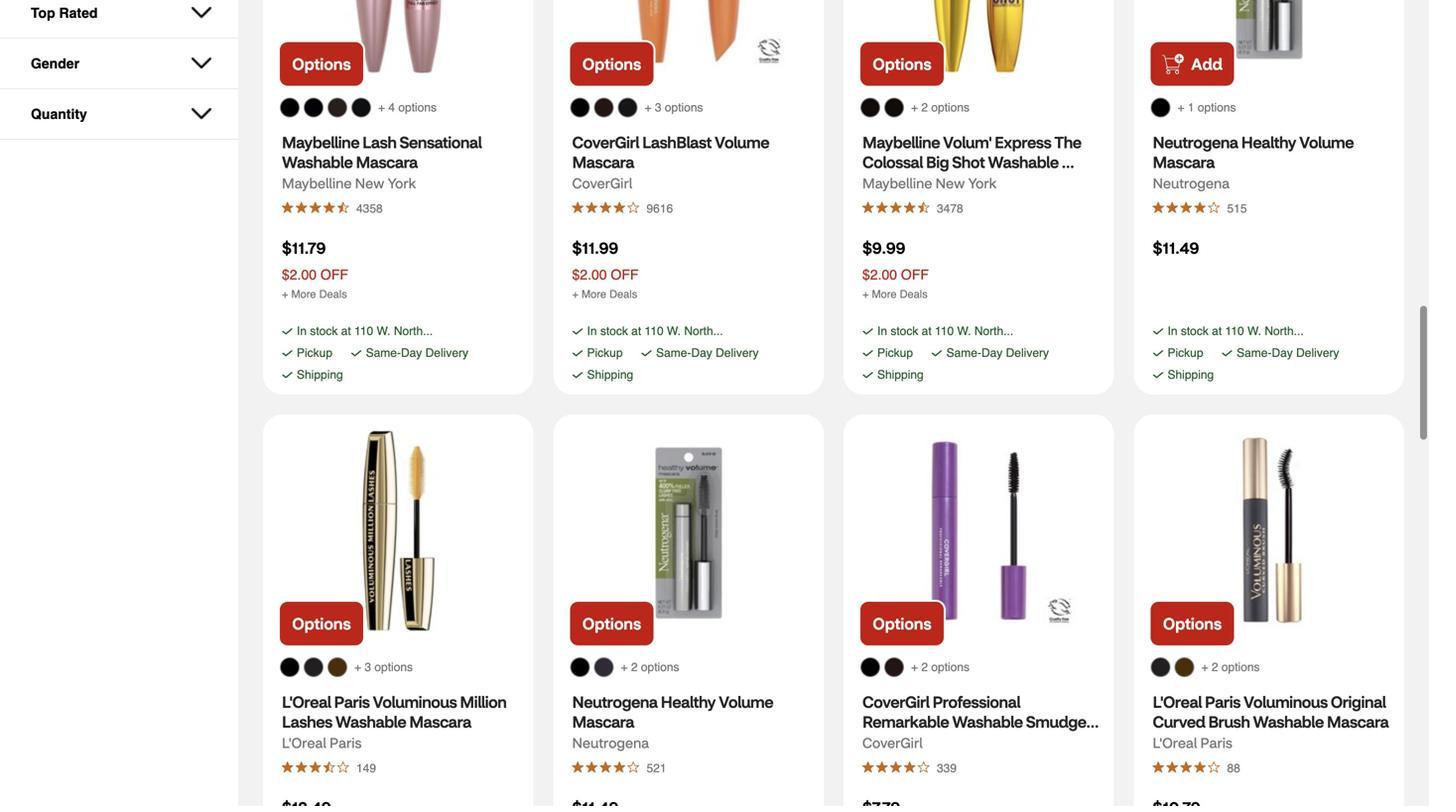 Task type: locate. For each thing, give the bounding box(es) containing it.
l'oreal paris link up this link goes to a page with all l'oreal paris voluminous million lashes washable mascara reviews. image
[[282, 731, 362, 755]]

new up 4358 link
[[355, 174, 384, 192]]

3 for l'oreal paris voluminous million lashes washable mascara
[[365, 661, 371, 675]]

options
[[292, 54, 351, 74], [583, 54, 641, 74], [873, 54, 932, 74], [292, 614, 351, 634], [583, 614, 641, 634], [873, 614, 932, 634], [1163, 614, 1222, 634]]

4358 link
[[351, 195, 388, 221]]

mascara
[[356, 152, 418, 172], [572, 152, 634, 172], [1153, 152, 1215, 172], [862, 172, 924, 192], [409, 712, 471, 732], [572, 712, 634, 732], [1327, 712, 1389, 732], [931, 732, 993, 752]]

delivery for $9.99
[[1006, 346, 1049, 360]]

mascara inside covergirl professional remarkable washable smudge- resistant mascara
[[931, 732, 993, 752]]

quantity heading
[[31, 106, 196, 122]]

maybelline for maybelline volum' express the colossal big shot washable mascara
[[862, 132, 940, 152]]

2 for neutrogena healthy volume mascara
[[631, 661, 638, 675]]

1 $2.00 from the left
[[282, 267, 317, 283]]

options for covergirl lashblast volume mascara
[[583, 54, 641, 74]]

1 delivery from the left
[[425, 346, 468, 360]]

$2.00 down $9.99
[[862, 267, 897, 283]]

off down the $11.79
[[321, 267, 348, 283]]

0 horizontal spatial covergirl link
[[572, 171, 632, 195]]

$2.00 inside $11.79 $2.00 off + more deals
[[282, 267, 317, 283]]

2 same-day delivery shipping from the left
[[587, 346, 759, 382]]

voluminous
[[373, 692, 457, 713], [1244, 692, 1328, 713]]

2 horizontal spatial deals
[[900, 288, 928, 301]]

3
[[655, 101, 662, 115], [365, 661, 371, 675]]

in down $11.79 $2.00 off + more deals
[[297, 325, 307, 338]]

2 for l'oreal paris voluminous original curved brush washable mascara
[[1212, 661, 1218, 675]]

1 stock from the left
[[310, 325, 338, 338]]

1 horizontal spatial 3
[[655, 101, 662, 115]]

the
[[1054, 132, 1082, 152]]

stock for $11.99
[[600, 325, 628, 338]]

in down $11.99 $2.00 off + more deals
[[587, 325, 597, 338]]

add button
[[1149, 40, 1236, 88]]

price $10.79. element
[[1153, 798, 1201, 807]]

515
[[1227, 202, 1247, 216]]

healthy up the 521 link
[[661, 692, 716, 713]]

washable inside maybelline lash sensational washable mascara maybelline new york
[[282, 152, 353, 172]]

3 stock from the left
[[891, 325, 918, 338]]

2 in stock at 110 w. north... from the left
[[587, 325, 723, 338]]

1 same- from the left
[[366, 346, 401, 360]]

4358
[[356, 202, 383, 216]]

1 horizontal spatial york
[[968, 174, 997, 192]]

price $11.49. element
[[1153, 238, 1199, 258], [572, 798, 619, 807]]

mascara inside maybelline lash sensational washable mascara maybelline new york
[[356, 152, 418, 172]]

top
[[31, 5, 55, 21]]

rated
[[59, 5, 98, 21]]

$9.99 $2.00 off + more deals
[[862, 238, 929, 301]]

l'oreal down curved
[[1153, 734, 1197, 752]]

more down price $11.99. element
[[582, 288, 606, 301]]

l'oreal
[[282, 692, 331, 713], [1153, 692, 1202, 713], [282, 734, 326, 752], [1153, 734, 1197, 752]]

1 vertical spatial neutrogena link
[[572, 731, 649, 755]]

3 more from the left
[[872, 288, 897, 301]]

maybelline new york link for $9.99
[[862, 171, 997, 195]]

1 same-day delivery shipping from the left
[[297, 346, 468, 382]]

110
[[354, 325, 373, 338], [645, 325, 664, 338], [935, 325, 954, 338], [1225, 325, 1244, 338]]

$11.79
[[282, 238, 326, 258]]

shot
[[952, 152, 985, 172]]

1 maybelline new york link from the left
[[282, 171, 416, 195]]

maybelline new york link up 4358
[[282, 171, 416, 195]]

options for 149
[[375, 661, 413, 675]]

maybelline
[[282, 132, 359, 152], [862, 132, 940, 152], [282, 174, 352, 192], [862, 174, 932, 192]]

3 delivery from the left
[[1006, 346, 1049, 360]]

options link
[[278, 40, 365, 88], [568, 40, 656, 88], [859, 40, 946, 88], [278, 600, 365, 648], [568, 600, 656, 648], [859, 600, 946, 648], [1149, 600, 1236, 648]]

maybelline for maybelline new york
[[862, 174, 932, 192]]

maybelline left the lash
[[282, 132, 359, 152]]

volume inside covergirl lashblast volume mascara covergirl
[[715, 132, 769, 152]]

in stock at 110 w. north...
[[297, 325, 433, 338], [587, 325, 723, 338], [877, 325, 1014, 338], [1168, 325, 1304, 338]]

1 vertical spatial healthy
[[661, 692, 716, 713]]

+ for 88
[[1201, 661, 1208, 675]]

this link goes to a page with all neutrogena healthy volume mascara reviews. image for 515
[[1153, 202, 1222, 214]]

new down big on the right top
[[936, 174, 965, 192]]

+ 3 options
[[645, 101, 703, 115], [354, 661, 413, 675]]

voluminous for washable
[[1244, 692, 1328, 713]]

0 horizontal spatial deals
[[319, 288, 347, 301]]

in down $11.49
[[1168, 325, 1178, 338]]

maybelline down colossal
[[862, 174, 932, 192]]

1 more from the left
[[291, 288, 316, 301]]

1 vertical spatial covergirl link
[[862, 731, 923, 755]]

4
[[388, 101, 395, 115]]

3 off from the left
[[901, 267, 929, 283]]

express
[[995, 132, 1051, 152]]

remarkable
[[862, 712, 949, 732]]

voluminous inside 'l'oreal paris voluminous million lashes washable mascara l'oreal paris'
[[373, 692, 457, 713]]

110 for $11.79
[[354, 325, 373, 338]]

0 vertical spatial neutrogena link
[[1153, 171, 1230, 195]]

deals inside $11.99 $2.00 off + more deals
[[609, 288, 637, 301]]

1 horizontal spatial off
[[611, 267, 639, 283]]

1 horizontal spatial l'oreal paris link
[[1153, 731, 1233, 755]]

0 horizontal spatial + 3 options
[[354, 661, 413, 675]]

1 horizontal spatial $2.00
[[572, 267, 607, 283]]

deals down the $11.79
[[319, 288, 347, 301]]

2 horizontal spatial more
[[872, 288, 897, 301]]

l'oreal paris link for lashes
[[282, 731, 362, 755]]

york inside maybelline lash sensational washable mascara maybelline new york
[[388, 174, 416, 192]]

day
[[401, 346, 422, 360], [691, 346, 712, 360], [982, 346, 1003, 360], [1272, 346, 1293, 360]]

paris
[[334, 692, 370, 713], [1205, 692, 1241, 713], [330, 734, 362, 752], [1200, 734, 1233, 752]]

3 110 from the left
[[935, 325, 954, 338]]

stock down $11.79 $2.00 off + more deals
[[310, 325, 338, 338]]

1 vertical spatial this link goes to a page with all neutrogena healthy volume mascara reviews. image
[[572, 762, 642, 774]]

more down $9.99
[[872, 288, 897, 301]]

1 horizontal spatial voluminous
[[1244, 692, 1328, 713]]

same-day delivery shipping for $11.99
[[587, 346, 759, 382]]

1 shipping from the left
[[297, 368, 343, 382]]

+ 3 options up lashblast
[[645, 101, 703, 115]]

1 horizontal spatial neutrogena link
[[1153, 171, 1230, 195]]

1 in from the left
[[297, 325, 307, 338]]

0 vertical spatial covergirl link
[[572, 171, 632, 195]]

1 110 from the left
[[354, 325, 373, 338]]

more inside $11.99 $2.00 off + more deals
[[582, 288, 606, 301]]

in down $9.99 $2.00 off + more deals
[[877, 325, 887, 338]]

1 vertical spatial price $11.49. element
[[572, 798, 619, 807]]

1
[[1188, 101, 1195, 115]]

1 new from the left
[[355, 174, 384, 192]]

off inside $11.79 $2.00 off + more deals
[[321, 267, 348, 283]]

1 at from the left
[[341, 325, 351, 338]]

1 north... from the left
[[394, 325, 433, 338]]

$2.00 down the $11.79
[[282, 267, 317, 283]]

off
[[321, 267, 348, 283], [611, 267, 639, 283], [901, 267, 929, 283]]

3 at from the left
[[922, 325, 932, 338]]

paris down the brush
[[1200, 734, 1233, 752]]

0 horizontal spatial neutrogena link
[[572, 731, 649, 755]]

stock down $11.49
[[1181, 325, 1209, 338]]

3 deals from the left
[[900, 288, 928, 301]]

2 stock from the left
[[600, 325, 628, 338]]

3 w. from the left
[[957, 325, 971, 338]]

0 horizontal spatial healthy
[[661, 692, 716, 713]]

+ for 3478
[[911, 101, 918, 115]]

2 l'oreal paris link from the left
[[1153, 731, 1233, 755]]

new inside maybelline lash sensational washable mascara maybelline new york
[[355, 174, 384, 192]]

2 shipping from the left
[[587, 368, 633, 382]]

0 horizontal spatial york
[[388, 174, 416, 192]]

+
[[378, 101, 385, 115], [645, 101, 652, 115], [911, 101, 918, 115], [1178, 101, 1185, 115], [282, 288, 288, 301], [572, 288, 579, 301], [862, 288, 869, 301], [354, 661, 361, 675], [621, 661, 628, 675], [911, 661, 918, 675], [1201, 661, 1208, 675]]

2
[[921, 101, 928, 115], [631, 661, 638, 675], [921, 661, 928, 675], [1212, 661, 1218, 675]]

covergirl lashblast volume mascara covergirl
[[572, 132, 772, 192]]

shipping
[[297, 368, 343, 382], [587, 368, 633, 382], [877, 368, 924, 382], [1168, 368, 1214, 382]]

0 horizontal spatial 3
[[365, 661, 371, 675]]

3 north... from the left
[[974, 325, 1014, 338]]

2 off from the left
[[611, 267, 639, 283]]

covergirl link for covergirl professional remarkable washable smudge- resistant mascara
[[862, 731, 923, 755]]

options link for covergirl professional remarkable washable smudge- resistant mascara
[[859, 600, 946, 648]]

4 same-day delivery shipping from the left
[[1168, 346, 1339, 382]]

1 voluminous from the left
[[373, 692, 457, 713]]

1 deals from the left
[[319, 288, 347, 301]]

neutrogena healthy volume mascara neutrogena up the 521 link
[[572, 692, 776, 752]]

0 horizontal spatial voluminous
[[373, 692, 457, 713]]

this link goes to a page with all neutrogena healthy volume mascara reviews. image for 521
[[572, 762, 642, 774]]

3 $2.00 from the left
[[862, 267, 897, 283]]

2 in from the left
[[587, 325, 597, 338]]

110 for $9.99
[[935, 325, 954, 338]]

2 more from the left
[[582, 288, 606, 301]]

sensational
[[399, 132, 482, 152]]

covergirl link up this link goes to a page with all covergirl lashblast volume mascara reviews. image
[[572, 171, 632, 195]]

2 maybelline new york link from the left
[[862, 171, 997, 195]]

neutrogena link for 521
[[572, 731, 649, 755]]

4 north... from the left
[[1265, 325, 1304, 338]]

1 pickup from the left
[[297, 346, 333, 360]]

1 horizontal spatial more
[[582, 288, 606, 301]]

+ for 339
[[911, 661, 918, 675]]

options for 521
[[641, 661, 679, 675]]

3 same- from the left
[[946, 346, 982, 360]]

lash
[[362, 132, 396, 152]]

volume
[[715, 132, 769, 152], [1299, 132, 1354, 152], [719, 692, 773, 713]]

brush
[[1208, 712, 1250, 732]]

neutrogena link up 521
[[572, 731, 649, 755]]

+ for 4358
[[378, 101, 385, 115]]

w. for $11.79
[[377, 325, 391, 338]]

mascara inside covergirl lashblast volume mascara covergirl
[[572, 152, 634, 172]]

1 horizontal spatial neutrogena healthy volume mascara neutrogena
[[1153, 132, 1357, 192]]

deals inside $11.79 $2.00 off + more deals
[[319, 288, 347, 301]]

3478
[[937, 202, 963, 216]]

4 in stock at 110 w. north... from the left
[[1168, 325, 1304, 338]]

resistant
[[862, 732, 928, 752]]

0 vertical spatial this link goes to a page with all neutrogena healthy volume mascara reviews. image
[[1153, 202, 1222, 214]]

+ 4 options
[[378, 101, 437, 115]]

this link goes to a page with all maybelline volum' express the colossal big shot washable mascara reviews. image
[[862, 202, 932, 214]]

0 vertical spatial 3
[[655, 101, 662, 115]]

0 horizontal spatial $2.00
[[282, 267, 317, 283]]

1 day from the left
[[401, 346, 422, 360]]

mascara inside "l'oreal paris voluminous original curved brush washable mascara l'oreal paris"
[[1327, 712, 1389, 732]]

0 vertical spatial + 3 options
[[645, 101, 703, 115]]

1 vertical spatial neutrogena healthy volume mascara neutrogena
[[572, 692, 776, 752]]

$11.99
[[572, 238, 618, 258]]

1 horizontal spatial deals
[[609, 288, 637, 301]]

this link goes to a page with all neutrogena healthy volume mascara reviews. image up $11.49
[[1153, 202, 1222, 214]]

1 l'oreal paris link from the left
[[282, 731, 362, 755]]

4 shipping from the left
[[1168, 368, 1214, 382]]

2 same- from the left
[[656, 346, 691, 360]]

off down price $11.99. element
[[611, 267, 639, 283]]

this link goes to a page with all covergirl professional remarkable washable smudge-resistant mascara reviews. image
[[862, 762, 932, 774]]

gender button
[[16, 39, 222, 88]]

0 horizontal spatial price $11.49. element
[[572, 798, 619, 807]]

+ inside $11.99 $2.00 off + more deals
[[572, 288, 579, 301]]

york
[[388, 174, 416, 192], [968, 174, 997, 192]]

2 horizontal spatial $2.00
[[862, 267, 897, 283]]

voluminous left the original
[[1244, 692, 1328, 713]]

same- for $11.79
[[366, 346, 401, 360]]

north...
[[394, 325, 433, 338], [684, 325, 723, 338], [974, 325, 1014, 338], [1265, 325, 1304, 338]]

3 pickup from the left
[[877, 346, 913, 360]]

1 york from the left
[[388, 174, 416, 192]]

0 horizontal spatial this link goes to a page with all neutrogena healthy volume mascara reviews. image
[[572, 762, 642, 774]]

2 pickup from the left
[[587, 346, 623, 360]]

l'oreal paris link
[[282, 731, 362, 755], [1153, 731, 1233, 755]]

2 day from the left
[[691, 346, 712, 360]]

deals down $9.99
[[900, 288, 928, 301]]

covergirl professional remarkable washable smudge- resistant mascara
[[862, 692, 1093, 752]]

off for $11.79
[[321, 267, 348, 283]]

this link goes to a page with all neutrogena healthy volume mascara reviews. image left 521
[[572, 762, 642, 774]]

3 in from the left
[[877, 325, 887, 338]]

+ 3 options up 'l'oreal paris voluminous million lashes washable mascara l'oreal paris' at the bottom left
[[354, 661, 413, 675]]

stock
[[310, 325, 338, 338], [600, 325, 628, 338], [891, 325, 918, 338], [1181, 325, 1209, 338]]

+ inside $9.99 $2.00 off + more deals
[[862, 288, 869, 301]]

1 horizontal spatial maybelline new york link
[[862, 171, 997, 195]]

york down shot
[[968, 174, 997, 192]]

2 w. from the left
[[667, 325, 681, 338]]

339
[[937, 762, 957, 776]]

maybelline new york link up 3478
[[862, 171, 997, 195]]

149
[[356, 762, 376, 776]]

0 horizontal spatial more
[[291, 288, 316, 301]]

+ 2 options for covergirl professional remarkable washable smudge- resistant mascara
[[911, 661, 970, 675]]

covergirl
[[572, 132, 639, 152], [572, 174, 632, 192], [862, 692, 930, 713], [862, 734, 923, 752]]

gender heading
[[31, 56, 196, 71]]

this link goes to a page with all neutrogena healthy volume mascara reviews. image
[[1153, 202, 1222, 214], [572, 762, 642, 774]]

day for $11.99
[[691, 346, 712, 360]]

options for maybelline volum' express the colossal big shot washable mascara
[[873, 54, 932, 74]]

0 horizontal spatial off
[[321, 267, 348, 283]]

more inside $11.79 $2.00 off + more deals
[[291, 288, 316, 301]]

2 new from the left
[[936, 174, 965, 192]]

w.
[[377, 325, 391, 338], [667, 325, 681, 338], [957, 325, 971, 338], [1248, 325, 1261, 338]]

deals
[[319, 288, 347, 301], [609, 288, 637, 301], [900, 288, 928, 301]]

515 link
[[1222, 195, 1252, 221]]

0 vertical spatial price $11.49. element
[[1153, 238, 1199, 258]]

washable up 149 link
[[335, 712, 406, 732]]

3 for covergirl lashblast volume mascara
[[655, 101, 662, 115]]

1 horizontal spatial new
[[936, 174, 965, 192]]

9616 link
[[642, 195, 678, 221]]

options link for maybelline lash sensational washable mascara
[[278, 40, 365, 88]]

neutrogena healthy volume mascara neutrogena up 515 link
[[1153, 132, 1357, 192]]

0 vertical spatial neutrogena healthy volume mascara neutrogena
[[1153, 132, 1357, 192]]

maybelline new york link
[[282, 171, 416, 195], [862, 171, 997, 195]]

maybelline inside 'maybelline volum' express the colossal big shot washable mascara'
[[862, 132, 940, 152]]

same- for $11.99
[[656, 346, 691, 360]]

price $11.49. element containing $11.49
[[1153, 238, 1199, 258]]

healthy up 515 link
[[1241, 132, 1296, 152]]

3 up lashblast
[[655, 101, 662, 115]]

covergirl link
[[572, 171, 632, 195], [862, 731, 923, 755]]

off inside $11.99 $2.00 off + more deals
[[611, 267, 639, 283]]

1 horizontal spatial this link goes to a page with all neutrogena healthy volume mascara reviews. image
[[1153, 202, 1222, 214]]

stock down $11.99 $2.00 off + more deals
[[600, 325, 628, 338]]

options
[[398, 101, 437, 115], [665, 101, 703, 115], [931, 101, 970, 115], [1198, 101, 1236, 115], [375, 661, 413, 675], [641, 661, 679, 675], [931, 661, 970, 675], [1222, 661, 1260, 675]]

2 delivery from the left
[[716, 346, 759, 360]]

pickup
[[297, 346, 333, 360], [587, 346, 623, 360], [877, 346, 913, 360], [1168, 346, 1203, 360]]

$2.00 inside $11.99 $2.00 off + more deals
[[572, 267, 607, 283]]

washable up 339 link
[[952, 712, 1023, 732]]

at
[[341, 325, 351, 338], [631, 325, 641, 338], [922, 325, 932, 338], [1212, 325, 1222, 338]]

2 for maybelline volum' express the colossal big shot washable mascara
[[921, 101, 928, 115]]

off down $9.99
[[901, 267, 929, 283]]

more
[[291, 288, 316, 301], [582, 288, 606, 301], [872, 288, 897, 301]]

million
[[460, 692, 506, 713]]

neutrogena link
[[1153, 171, 1230, 195], [572, 731, 649, 755]]

options link for l'oreal paris voluminous original curved brush washable mascara
[[1149, 600, 1236, 648]]

$11.49
[[1153, 238, 1199, 258]]

stock down $9.99 $2.00 off + more deals
[[891, 325, 918, 338]]

voluminous for mascara
[[373, 692, 457, 713]]

voluminous left the million
[[373, 692, 457, 713]]

neutrogena
[[1153, 132, 1238, 152], [1153, 174, 1230, 192], [572, 692, 658, 713], [572, 734, 649, 752]]

covergirl inside covergirl professional remarkable washable smudge- resistant mascara
[[862, 692, 930, 713]]

more down the $11.79
[[291, 288, 316, 301]]

delivery
[[425, 346, 468, 360], [716, 346, 759, 360], [1006, 346, 1049, 360], [1296, 346, 1339, 360]]

washable up this link goes to a page with all maybelline lash sensational washable mascara reviews. image at the top left
[[282, 152, 353, 172]]

2 $2.00 from the left
[[572, 267, 607, 283]]

options for 9616
[[665, 101, 703, 115]]

deals for $11.79
[[319, 288, 347, 301]]

neutrogena healthy volume mascara neutrogena
[[1153, 132, 1357, 192], [572, 692, 776, 752]]

options for 4358
[[398, 101, 437, 115]]

2 voluminous from the left
[[1244, 692, 1328, 713]]

88
[[1227, 762, 1240, 776]]

covergirl for covergirl
[[862, 734, 923, 752]]

options link for maybelline volum' express the colossal big shot washable mascara
[[859, 40, 946, 88]]

this link goes to a page with all covergirl lashblast volume mascara reviews. image
[[572, 202, 642, 214]]

covergirl link up this link goes to a page with all covergirl professional remarkable washable smudge-resistant mascara reviews. image at the right bottom
[[862, 731, 923, 755]]

4 at from the left
[[1212, 325, 1222, 338]]

maybelline volum' express the colossal big shot washable mascara
[[862, 132, 1085, 192]]

washable right shot
[[988, 152, 1059, 172]]

$2.00 down price $11.99. element
[[572, 267, 607, 283]]

in
[[297, 325, 307, 338], [587, 325, 597, 338], [877, 325, 887, 338], [1168, 325, 1178, 338]]

88 link
[[1222, 755, 1245, 781]]

1 horizontal spatial price $11.49. element
[[1153, 238, 1199, 258]]

in stock at 110 w. north... for $11.99
[[587, 325, 723, 338]]

this link goes to a page with all l'oreal paris voluminous million lashes washable mascara reviews. image
[[282, 762, 351, 774]]

3 shipping from the left
[[877, 368, 924, 382]]

covergirl link for covergirl lashblast volume mascara
[[572, 171, 632, 195]]

3 same-day delivery shipping from the left
[[877, 346, 1049, 382]]

1 w. from the left
[[377, 325, 391, 338]]

+ 3 options for covergirl lashblast volume mascara
[[645, 101, 703, 115]]

+ for 515
[[1178, 101, 1185, 115]]

maybelline up maybelline new york
[[862, 132, 940, 152]]

washable right the brush
[[1253, 712, 1324, 732]]

deals down price $11.99. element
[[609, 288, 637, 301]]

options for covergirl professional remarkable washable smudge- resistant mascara
[[873, 614, 932, 634]]

0 horizontal spatial l'oreal paris link
[[282, 731, 362, 755]]

options for 3478
[[931, 101, 970, 115]]

+ 2 options for l'oreal paris voluminous original curved brush washable mascara
[[1201, 661, 1260, 675]]

covergirl for covergirl lashblast volume mascara covergirl
[[572, 132, 639, 152]]

3 up 'l'oreal paris voluminous million lashes washable mascara l'oreal paris' at the bottom left
[[365, 661, 371, 675]]

maybelline new york
[[862, 174, 997, 192]]

w. for $9.99
[[957, 325, 971, 338]]

0 horizontal spatial new
[[355, 174, 384, 192]]

2 at from the left
[[631, 325, 641, 338]]

2 horizontal spatial off
[[901, 267, 929, 283]]

1 horizontal spatial covergirl link
[[862, 731, 923, 755]]

3 day from the left
[[982, 346, 1003, 360]]

1 horizontal spatial healthy
[[1241, 132, 1296, 152]]

2 deals from the left
[[609, 288, 637, 301]]

l'oreal paris link up this link goes to a page with all l'oreal paris voluminous original curved brush washable mascara reviews. image
[[1153, 731, 1233, 755]]

options for neutrogena healthy volume mascara
[[583, 614, 641, 634]]

york up 4358 link
[[388, 174, 416, 192]]

neutrogena link up '515'
[[1153, 171, 1230, 195]]

1 in stock at 110 w. north... from the left
[[297, 325, 433, 338]]

maybelline up this link goes to a page with all maybelline lash sensational washable mascara reviews. image at the top left
[[282, 174, 352, 192]]

original
[[1331, 692, 1386, 713]]

voluminous inside "l'oreal paris voluminous original curved brush washable mascara l'oreal paris"
[[1244, 692, 1328, 713]]

2 north... from the left
[[684, 325, 723, 338]]

1 off from the left
[[321, 267, 348, 283]]

521 link
[[642, 755, 671, 781]]

top rated button
[[16, 0, 222, 38]]

3 in stock at 110 w. north... from the left
[[877, 325, 1014, 338]]

$2.00
[[282, 267, 317, 283], [572, 267, 607, 283], [862, 267, 897, 283]]

price $7.79. element
[[862, 798, 900, 807]]

2 110 from the left
[[645, 325, 664, 338]]

+ for 9616
[[645, 101, 652, 115]]

paris right lashes
[[334, 692, 370, 713]]

1 vertical spatial + 3 options
[[354, 661, 413, 675]]

1 horizontal spatial + 3 options
[[645, 101, 703, 115]]

new
[[355, 174, 384, 192], [936, 174, 965, 192]]

1 vertical spatial 3
[[365, 661, 371, 675]]

price $13.49. element
[[282, 798, 331, 807]]

healthy
[[1241, 132, 1296, 152], [661, 692, 716, 713]]

0 horizontal spatial maybelline new york link
[[282, 171, 416, 195]]



Task type: describe. For each thing, give the bounding box(es) containing it.
$11.99 $2.00 off + more deals
[[572, 238, 639, 301]]

$2.00 for $11.99
[[572, 267, 607, 283]]

options for l'oreal paris voluminous million lashes washable mascara
[[292, 614, 351, 634]]

covergirl for covergirl professional remarkable washable smudge- resistant mascara
[[862, 692, 930, 713]]

big
[[926, 152, 949, 172]]

at for $11.99
[[631, 325, 641, 338]]

+ for 149
[[354, 661, 361, 675]]

4 w. from the left
[[1248, 325, 1261, 338]]

l'oreal paris voluminous million lashes washable mascara l'oreal paris
[[282, 692, 510, 752]]

off for $11.99
[[611, 267, 639, 283]]

lashblast
[[642, 132, 712, 152]]

pickup for $11.99
[[587, 346, 623, 360]]

in for $9.99
[[877, 325, 887, 338]]

washable inside 'maybelline volum' express the colossal big shot washable mascara'
[[988, 152, 1059, 172]]

+ 2 options for maybelline volum' express the colossal big shot washable mascara
[[911, 101, 970, 115]]

top rated
[[31, 5, 98, 21]]

maybelline lash sensational washable mascara maybelline new york
[[282, 132, 485, 192]]

4 same- from the left
[[1237, 346, 1272, 360]]

north... for $11.99
[[684, 325, 723, 338]]

paris up 149 link
[[330, 734, 362, 752]]

l'oreal up this link goes to a page with all l'oreal paris voluminous million lashes washable mascara reviews. image
[[282, 692, 331, 713]]

l'oreal paris link for curved
[[1153, 731, 1233, 755]]

professional
[[933, 692, 1020, 713]]

same-day delivery shipping for $11.79
[[297, 346, 468, 382]]

2 for covergirl professional remarkable washable smudge- resistant mascara
[[921, 661, 928, 675]]

maybelline for maybelline lash sensational washable mascara maybelline new york
[[282, 132, 359, 152]]

w. for $11.99
[[667, 325, 681, 338]]

price $11.99. element
[[572, 238, 618, 258]]

washable inside 'l'oreal paris voluminous million lashes washable mascara l'oreal paris'
[[335, 712, 406, 732]]

more inside $9.99 $2.00 off + more deals
[[872, 288, 897, 301]]

same- for $9.99
[[946, 346, 982, 360]]

$9.99
[[862, 238, 905, 258]]

quantity
[[31, 106, 87, 122]]

day for $9.99
[[982, 346, 1003, 360]]

lashes
[[282, 712, 332, 732]]

colossal
[[862, 152, 923, 172]]

day for $11.79
[[401, 346, 422, 360]]

in stock at 110 w. north... for $11.79
[[297, 325, 433, 338]]

+ inside $11.79 $2.00 off + more deals
[[282, 288, 288, 301]]

gender
[[31, 56, 79, 71]]

+ 3 options for l'oreal paris voluminous million lashes washable mascara
[[354, 661, 413, 675]]

washable inside covergirl professional remarkable washable smudge- resistant mascara
[[952, 712, 1023, 732]]

options for maybelline lash sensational washable mascara
[[292, 54, 351, 74]]

north... for $9.99
[[974, 325, 1014, 338]]

shipping for $11.99
[[587, 368, 633, 382]]

l'oreal down lashes
[[282, 734, 326, 752]]

curved
[[1153, 712, 1205, 732]]

l'oreal left the brush
[[1153, 692, 1202, 713]]

options link for neutrogena healthy volume mascara
[[568, 600, 656, 648]]

this link goes to a page with all maybelline lash sensational washable mascara reviews. image
[[282, 202, 351, 214]]

shipping for $11.79
[[297, 368, 343, 382]]

price $9.99. element
[[862, 238, 905, 258]]

mascara inside 'l'oreal paris voluminous million lashes washable mascara l'oreal paris'
[[409, 712, 471, 732]]

north... for $11.79
[[394, 325, 433, 338]]

0 vertical spatial healthy
[[1241, 132, 1296, 152]]

+ 2 options for neutrogena healthy volume mascara
[[621, 661, 679, 675]]

$11.79 $2.00 off + more deals
[[282, 238, 348, 301]]

more for $11.99
[[582, 288, 606, 301]]

stock for $9.99
[[891, 325, 918, 338]]

521
[[647, 762, 666, 776]]

3478 link
[[932, 195, 968, 221]]

+ 1 options
[[1178, 101, 1236, 115]]

options for 515
[[1198, 101, 1236, 115]]

4 day from the left
[[1272, 346, 1293, 360]]

quantity button
[[16, 89, 222, 139]]

paris up 88 link
[[1205, 692, 1241, 713]]

add
[[1191, 54, 1223, 74]]

price $11.49. element for 515
[[1153, 238, 1199, 258]]

$2.00 for $11.79
[[282, 267, 317, 283]]

smudge-
[[1026, 712, 1093, 732]]

4 stock from the left
[[1181, 325, 1209, 338]]

4 delivery from the left
[[1296, 346, 1339, 360]]

stock for $11.79
[[310, 325, 338, 338]]

washable inside "l'oreal paris voluminous original curved brush washable mascara l'oreal paris"
[[1253, 712, 1324, 732]]

in for $11.99
[[587, 325, 597, 338]]

options for l'oreal paris voluminous original curved brush washable mascara
[[1163, 614, 1222, 634]]

volum'
[[943, 132, 992, 152]]

maybelline new york link for maybelline
[[282, 171, 416, 195]]

delivery for $11.79
[[425, 346, 468, 360]]

$2.00 inside $9.99 $2.00 off + more deals
[[862, 267, 897, 283]]

l'oreal paris voluminous original curved brush washable mascara l'oreal paris
[[1153, 692, 1389, 752]]

at for $9.99
[[922, 325, 932, 338]]

options link for covergirl lashblast volume mascara
[[568, 40, 656, 88]]

at for $11.79
[[341, 325, 351, 338]]

off inside $9.99 $2.00 off + more deals
[[901, 267, 929, 283]]

neutrogena link for 515
[[1153, 171, 1230, 195]]

shipping for $9.99
[[877, 368, 924, 382]]

pickup for $11.79
[[297, 346, 333, 360]]

this link goes to a page with all l'oreal paris voluminous original curved brush washable mascara reviews. image
[[1153, 762, 1222, 774]]

339 link
[[932, 755, 962, 781]]

0 horizontal spatial neutrogena healthy volume mascara neutrogena
[[572, 692, 776, 752]]

delivery for $11.99
[[716, 346, 759, 360]]

4 110 from the left
[[1225, 325, 1244, 338]]

9616
[[647, 202, 673, 216]]

in stock at 110 w. north... for $9.99
[[877, 325, 1014, 338]]

deals for $11.99
[[609, 288, 637, 301]]

price $11.49. element for 521
[[572, 798, 619, 807]]

in for $11.79
[[297, 325, 307, 338]]

options link for l'oreal paris voluminous million lashes washable mascara
[[278, 600, 365, 648]]

deals inside $9.99 $2.00 off + more deals
[[900, 288, 928, 301]]

mascara inside 'maybelline volum' express the colossal big shot washable mascara'
[[862, 172, 924, 192]]

options for 88
[[1222, 661, 1260, 675]]

149 link
[[351, 755, 381, 781]]

110 for $11.99
[[645, 325, 664, 338]]

same-day delivery shipping for $9.99
[[877, 346, 1049, 382]]

more for $11.79
[[291, 288, 316, 301]]

top rated heading
[[31, 5, 196, 21]]

options for 339
[[931, 661, 970, 675]]

pickup for $9.99
[[877, 346, 913, 360]]

4 pickup from the left
[[1168, 346, 1203, 360]]

2 york from the left
[[968, 174, 997, 192]]

price $11.79. element
[[282, 238, 326, 258]]

4 in from the left
[[1168, 325, 1178, 338]]



Task type: vqa. For each thing, say whether or not it's contained in the screenshot.
1.43
no



